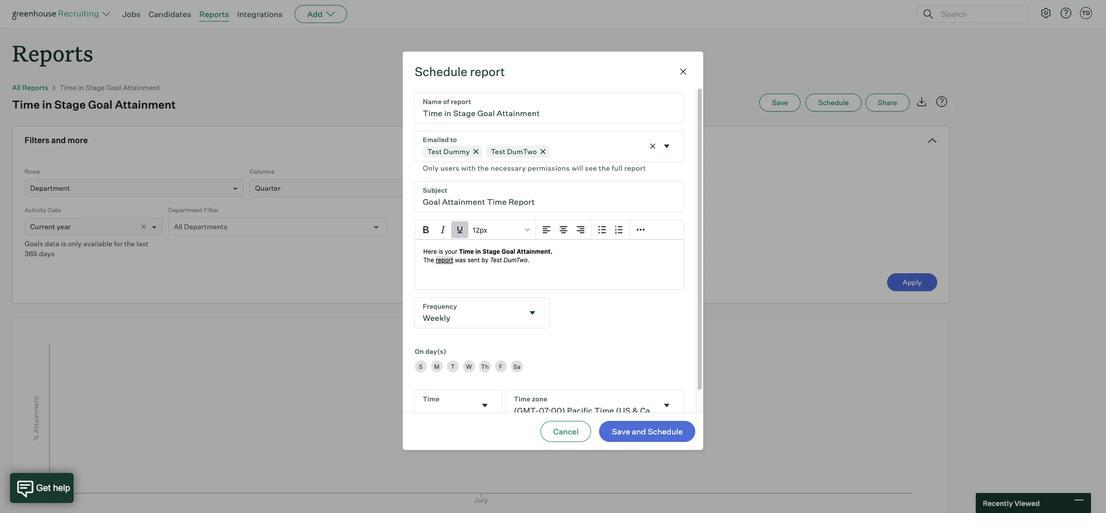 Task type: describe. For each thing, give the bounding box(es) containing it.
365
[[25, 250, 37, 258]]

quarter
[[255, 184, 281, 193]]

1 horizontal spatial time
[[59, 83, 76, 92]]

none field toggle flyout
[[506, 391, 684, 421]]

schedule report
[[415, 64, 505, 79]]

activity
[[25, 207, 46, 214]]

jobs
[[122, 9, 141, 19]]

Search text field
[[939, 7, 1020, 21]]

t
[[451, 363, 455, 371]]

1 vertical spatial toggle flyout image
[[527, 308, 537, 318]]

will
[[572, 164, 584, 172]]

1 horizontal spatial the
[[478, 164, 489, 172]]

report inside clear selection field
[[625, 164, 646, 172]]

0 vertical spatial goal
[[106, 83, 121, 92]]

candidates
[[149, 9, 191, 19]]

f
[[499, 363, 503, 371]]

faq image
[[936, 96, 948, 108]]

and for save
[[632, 427, 646, 437]]

add
[[307, 9, 323, 19]]

the inside goals data is only available for the last 365 days
[[124, 240, 135, 248]]

save and schedule
[[612, 427, 683, 437]]

save button
[[760, 94, 801, 112]]

department option
[[30, 184, 70, 193]]

share button
[[866, 94, 910, 112]]

current
[[30, 223, 55, 231]]

all for all departments
[[174, 223, 183, 231]]

save for save and schedule
[[612, 427, 630, 437]]

data
[[45, 240, 59, 248]]

2 vertical spatial reports
[[22, 83, 48, 92]]

w
[[466, 363, 472, 371]]

quarter option
[[255, 184, 281, 193]]

columns
[[250, 168, 275, 175]]

department for department
[[30, 184, 70, 193]]

close modal icon image
[[678, 65, 690, 77]]

1 vertical spatial reports
[[12, 38, 93, 68]]

filters
[[25, 135, 50, 145]]

viewed
[[1015, 499, 1040, 508]]

filters and more
[[25, 135, 88, 145]]

1 toolbar from the left
[[536, 221, 592, 240]]

xychart image
[[25, 319, 938, 514]]

permissions
[[528, 164, 570, 172]]

candidates link
[[149, 9, 191, 19]]

all departments
[[174, 223, 227, 231]]

0 vertical spatial report
[[470, 64, 505, 79]]

td
[[1082, 10, 1090, 17]]

current year
[[30, 223, 71, 231]]

0 vertical spatial reports
[[199, 9, 229, 19]]

1 vertical spatial goal
[[88, 98, 113, 111]]

all for all reports
[[12, 83, 21, 92]]

download image
[[916, 96, 928, 108]]

year
[[57, 223, 71, 231]]

add button
[[295, 5, 347, 23]]

on
[[415, 348, 424, 356]]

save and schedule this report to revisit it! element
[[760, 94, 806, 112]]

with
[[461, 164, 476, 172]]

last
[[137, 240, 148, 248]]

1 vertical spatial stage
[[54, 98, 86, 111]]

save for save
[[772, 98, 788, 107]]

cancel button
[[541, 421, 592, 442]]

all reports
[[12, 83, 48, 92]]

necessary
[[491, 164, 526, 172]]

more
[[68, 135, 88, 145]]

full
[[612, 164, 623, 172]]

test dummy
[[427, 147, 470, 156]]

department filter
[[168, 207, 219, 214]]

test for test dummy
[[427, 147, 442, 156]]

greenhouse recruiting image
[[12, 8, 102, 20]]

apply
[[903, 278, 922, 287]]



Task type: locate. For each thing, give the bounding box(es) containing it.
1 vertical spatial attainment
[[115, 98, 176, 111]]

0 vertical spatial attainment
[[123, 83, 160, 92]]

integrations link
[[237, 9, 283, 19]]

none field clear selection
[[415, 131, 684, 174]]

schedule button
[[806, 94, 862, 112]]

12px toolbar
[[415, 221, 536, 240]]

0 horizontal spatial in
[[42, 98, 52, 111]]

test for test dumtwo
[[491, 147, 506, 156]]

0 vertical spatial stage
[[85, 83, 105, 92]]

2 horizontal spatial schedule
[[818, 98, 849, 107]]

0 vertical spatial and
[[51, 135, 66, 145]]

the left full
[[599, 164, 610, 172]]

save
[[772, 98, 788, 107], [612, 427, 630, 437]]

0 horizontal spatial department
[[30, 184, 70, 193]]

0 horizontal spatial test
[[427, 147, 442, 156]]

days
[[39, 250, 55, 258]]

0 vertical spatial time in stage goal attainment
[[59, 83, 160, 92]]

users
[[441, 164, 460, 172]]

12px
[[473, 226, 488, 234]]

None text field
[[415, 93, 684, 123], [415, 298, 523, 328], [415, 93, 684, 123], [415, 298, 523, 328]]

1 vertical spatial save
[[612, 427, 630, 437]]

test up necessary
[[491, 147, 506, 156]]

the
[[478, 164, 489, 172], [599, 164, 610, 172], [124, 240, 135, 248]]

1 vertical spatial in
[[42, 98, 52, 111]]

0 horizontal spatial all
[[12, 83, 21, 92]]

1 horizontal spatial test
[[491, 147, 506, 156]]

1 horizontal spatial save
[[772, 98, 788, 107]]

2 vertical spatial schedule
[[648, 427, 683, 437]]

toggle flyout image
[[662, 401, 672, 411]]

in
[[78, 83, 84, 92], [42, 98, 52, 111]]

2 horizontal spatial the
[[599, 164, 610, 172]]

1 horizontal spatial report
[[625, 164, 646, 172]]

goals data is only available for the last 365 days
[[25, 240, 148, 258]]

1 test from the left
[[427, 147, 442, 156]]

2 vertical spatial toggle flyout image
[[480, 401, 490, 411]]

reports link
[[199, 9, 229, 19]]

None text field
[[415, 182, 684, 212], [415, 391, 476, 421], [506, 391, 658, 421], [415, 182, 684, 212], [415, 391, 476, 421], [506, 391, 658, 421]]

the right with
[[478, 164, 489, 172]]

departments
[[184, 223, 227, 231]]

0 vertical spatial department
[[30, 184, 70, 193]]

day(s)
[[426, 348, 447, 356]]

all
[[12, 83, 21, 92], [174, 223, 183, 231]]

0 horizontal spatial time
[[12, 98, 40, 111]]

s
[[419, 363, 423, 371]]

0 vertical spatial save
[[772, 98, 788, 107]]

apply button
[[887, 274, 938, 292]]

1 horizontal spatial and
[[632, 427, 646, 437]]

for
[[114, 240, 123, 248]]

and for filters
[[51, 135, 66, 145]]

stage
[[85, 83, 105, 92], [54, 98, 86, 111]]

department for department filter
[[168, 207, 202, 214]]

rows
[[25, 168, 40, 175]]

td button
[[1080, 7, 1092, 19]]

schedule for schedule
[[818, 98, 849, 107]]

1 horizontal spatial toggle flyout image
[[527, 308, 537, 318]]

configure image
[[1040, 7, 1052, 19]]

report
[[470, 64, 505, 79], [625, 164, 646, 172]]

12px group
[[415, 221, 684, 240]]

goals
[[25, 240, 43, 248]]

1 vertical spatial all
[[174, 223, 183, 231]]

time
[[59, 83, 76, 92], [12, 98, 40, 111]]

1 vertical spatial schedule
[[818, 98, 849, 107]]

time in stage goal attainment link
[[59, 83, 160, 92]]

available
[[83, 240, 112, 248]]

and inside button
[[632, 427, 646, 437]]

1 vertical spatial time
[[12, 98, 40, 111]]

time in stage goal attainment
[[59, 83, 160, 92], [12, 98, 176, 111]]

only
[[68, 240, 82, 248]]

the right for on the left top
[[124, 240, 135, 248]]

0 vertical spatial time
[[59, 83, 76, 92]]

1 vertical spatial department
[[168, 207, 202, 214]]

department up all departments
[[168, 207, 202, 214]]

0 vertical spatial schedule
[[415, 64, 468, 79]]

activity date
[[25, 207, 61, 214]]

test dumtwo
[[491, 147, 537, 156]]

1 horizontal spatial all
[[174, 223, 183, 231]]

share
[[878, 98, 898, 107]]

0 horizontal spatial schedule
[[415, 64, 468, 79]]

recently
[[983, 499, 1013, 508]]

current year option
[[30, 223, 71, 231]]

schedule
[[415, 64, 468, 79], [818, 98, 849, 107], [648, 427, 683, 437]]

cancel
[[553, 427, 579, 437]]

0 horizontal spatial save
[[612, 427, 630, 437]]

integrations
[[237, 9, 283, 19]]

clear selection image
[[648, 141, 658, 151]]

2 test from the left
[[491, 147, 506, 156]]

1 vertical spatial report
[[625, 164, 646, 172]]

dumtwo
[[507, 147, 537, 156]]

th
[[481, 363, 489, 371]]

0 horizontal spatial toggle flyout image
[[480, 401, 490, 411]]

×
[[141, 221, 147, 232]]

only users with the necessary permissions will see the full report
[[423, 164, 646, 172]]

2 toolbar from the left
[[592, 221, 630, 240]]

filter
[[204, 207, 219, 214]]

0 horizontal spatial the
[[124, 240, 135, 248]]

1 horizontal spatial in
[[78, 83, 84, 92]]

None field
[[415, 131, 684, 174], [415, 298, 549, 328], [415, 391, 502, 421], [506, 391, 684, 421], [415, 298, 549, 328], [415, 391, 502, 421]]

m
[[434, 363, 440, 371]]

toolbar
[[536, 221, 592, 240], [592, 221, 630, 240]]

0 vertical spatial all
[[12, 83, 21, 92]]

goal
[[106, 83, 121, 92], [88, 98, 113, 111]]

reports
[[199, 9, 229, 19], [12, 38, 93, 68], [22, 83, 48, 92]]

save inside button
[[772, 98, 788, 107]]

jobs link
[[122, 9, 141, 19]]

only
[[423, 164, 439, 172]]

schedule inside schedule button
[[818, 98, 849, 107]]

0 horizontal spatial report
[[470, 64, 505, 79]]

department
[[30, 184, 70, 193], [168, 207, 202, 214]]

sa
[[514, 363, 521, 371]]

on day(s)
[[415, 348, 447, 356]]

1 horizontal spatial schedule
[[648, 427, 683, 437]]

1 horizontal spatial department
[[168, 207, 202, 214]]

0 horizontal spatial and
[[51, 135, 66, 145]]

dummy
[[444, 147, 470, 156]]

2 horizontal spatial toggle flyout image
[[662, 141, 672, 151]]

recently viewed
[[983, 499, 1040, 508]]

0 vertical spatial in
[[78, 83, 84, 92]]

save inside button
[[612, 427, 630, 437]]

time down all reports link
[[12, 98, 40, 111]]

and
[[51, 135, 66, 145], [632, 427, 646, 437]]

test up only
[[427, 147, 442, 156]]

schedule for schedule report
[[415, 64, 468, 79]]

12px button
[[469, 222, 534, 239]]

save and schedule button
[[600, 421, 696, 442]]

department up date
[[30, 184, 70, 193]]

none field containing test dummy
[[415, 131, 684, 174]]

td button
[[1078, 5, 1094, 21]]

0 vertical spatial toggle flyout image
[[662, 141, 672, 151]]

date
[[47, 207, 61, 214]]

1 vertical spatial time in stage goal attainment
[[12, 98, 176, 111]]

time right all reports link
[[59, 83, 76, 92]]

see
[[585, 164, 597, 172]]

attainment
[[123, 83, 160, 92], [115, 98, 176, 111]]

toggle flyout image
[[662, 141, 672, 151], [527, 308, 537, 318], [480, 401, 490, 411]]

is
[[61, 240, 66, 248]]

schedule inside save and schedule button
[[648, 427, 683, 437]]

test
[[427, 147, 442, 156], [491, 147, 506, 156]]

all reports link
[[12, 83, 48, 92]]

1 vertical spatial and
[[632, 427, 646, 437]]



Task type: vqa. For each thing, say whether or not it's contained in the screenshot.
over link on the left
no



